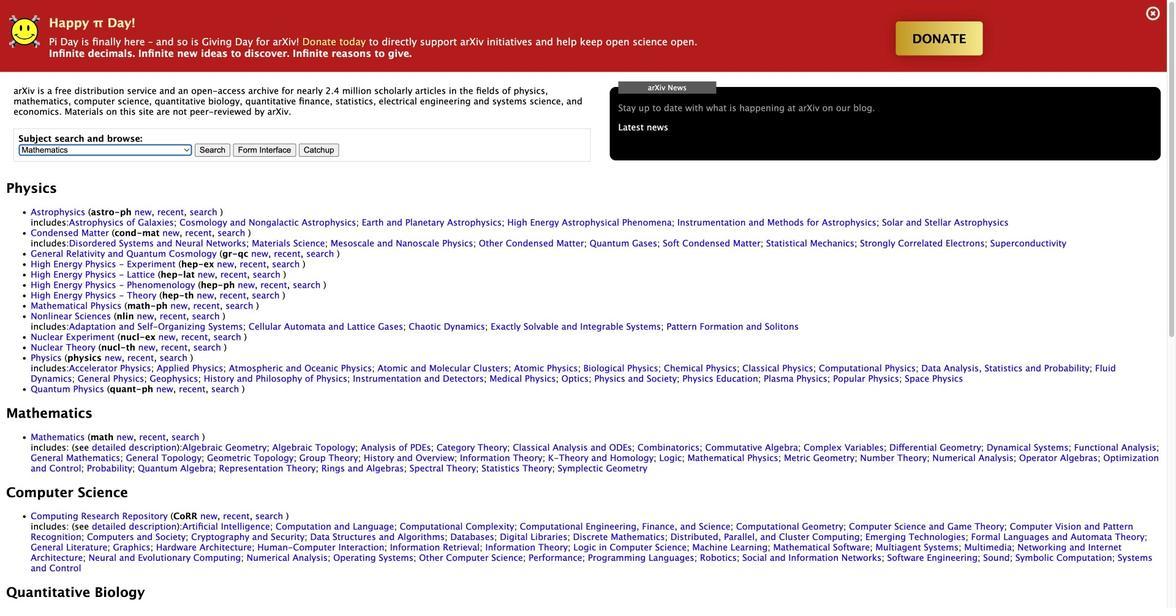 Task type: vqa. For each thing, say whether or not it's contained in the screenshot.
'SEARCH FIELD'
yes



Task type: locate. For each thing, give the bounding box(es) containing it.
None search field
[[14, 128, 591, 162]]

None button
[[195, 144, 231, 157]]

None submit
[[233, 144, 296, 157], [299, 144, 339, 157], [233, 144, 296, 157], [299, 144, 339, 157]]

arxiv smileybones icon image
[[9, 15, 40, 48]]



Task type: describe. For each thing, give the bounding box(es) containing it.
close this message image
[[1146, 6, 1162, 21]]



